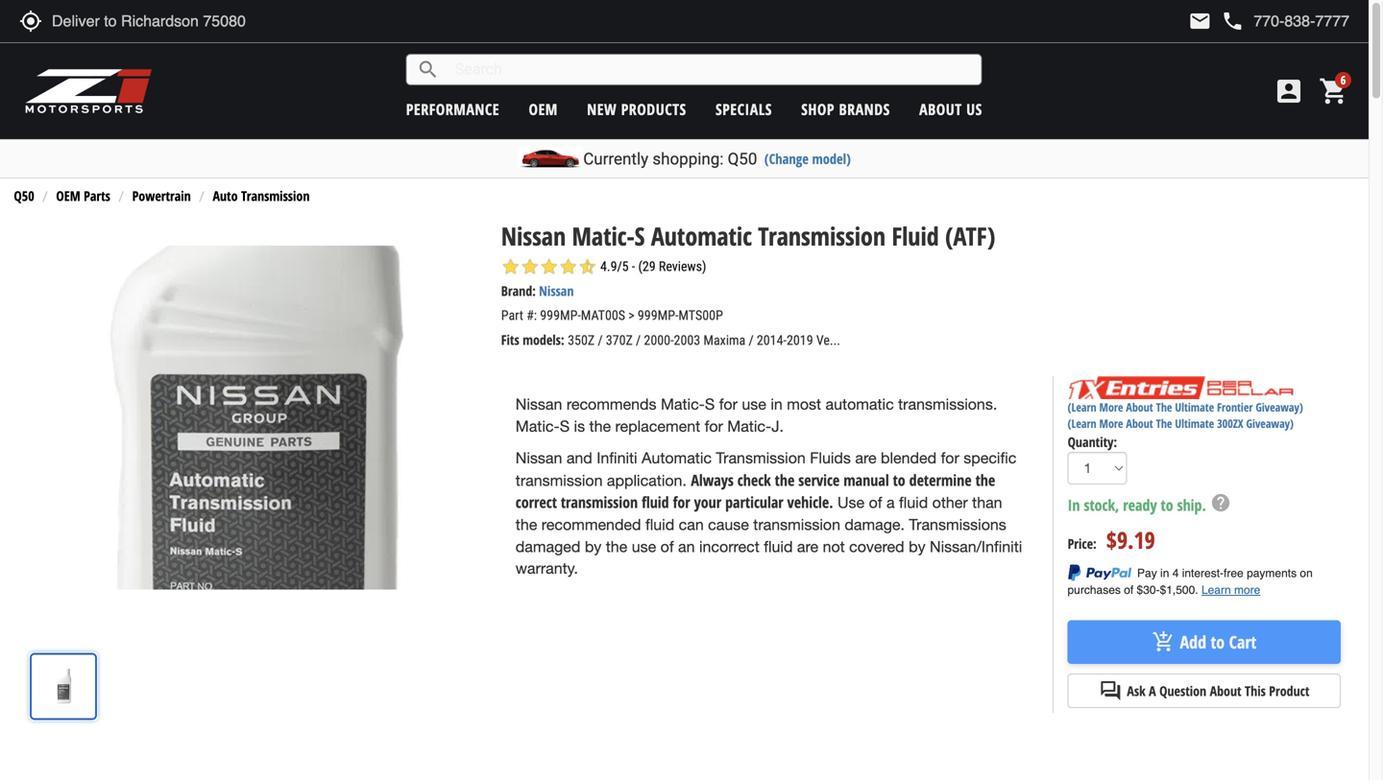 Task type: vqa. For each thing, say whether or not it's contained in the screenshot.
"Add"
yes



Task type: describe. For each thing, give the bounding box(es) containing it.
>
[[628, 308, 635, 324]]

(learn more about the ultimate 300zx giveaway) link
[[1068, 416, 1294, 432]]

and
[[567, 450, 593, 467]]

infiniti
[[597, 450, 637, 467]]

2 the from the top
[[1156, 416, 1172, 432]]

0 vertical spatial of
[[869, 494, 882, 512]]

1 (learn from the top
[[1068, 400, 1097, 416]]

4 star from the left
[[559, 258, 578, 277]]

2019
[[787, 333, 813, 349]]

in
[[771, 396, 783, 414]]

question_answer
[[1099, 680, 1122, 703]]

mail
[[1189, 10, 1212, 33]]

oem link
[[529, 99, 558, 120]]

auto
[[213, 187, 238, 205]]

2 horizontal spatial to
[[1211, 631, 1225, 655]]

damage.
[[845, 516, 905, 534]]

ready
[[1123, 495, 1157, 516]]

(atf)
[[945, 219, 995, 253]]

oem parts link
[[56, 187, 110, 205]]

cause
[[708, 516, 749, 534]]

fluid
[[892, 219, 939, 253]]

blended
[[881, 450, 937, 467]]

account_box link
[[1269, 76, 1309, 107]]

for inside nissan and infiniti automatic transmission fluids are blended for specific transmission application.
[[941, 450, 960, 467]]

determine
[[909, 470, 972, 491]]

price: $9.19
[[1068, 525, 1155, 556]]

damaged
[[516, 538, 581, 556]]

2 vertical spatial s
[[560, 418, 570, 436]]

part
[[501, 308, 523, 324]]

350z
[[568, 333, 595, 349]]

matic- inside nissan matic-s automatic transmission fluid (atf) star star star star star_half 4.9/5 - (29 reviews) brand: nissan part #: 999mp-mat00s > 999mp-mts00p fits models: 350z / 370z / 2000-2003 maxima / 2014-2019 ve...
[[572, 219, 635, 253]]

shop brands
[[801, 99, 890, 120]]

(change
[[765, 149, 809, 168]]

oem for oem
[[529, 99, 558, 120]]

is the
[[574, 418, 611, 436]]

us
[[967, 99, 982, 120]]

are inside use of a fluid other than the recommended fluid can cause transmission damage. transmissions damaged by the use of an incorrect fluid are not covered by nissan/infiniti warranty.
[[797, 538, 819, 556]]

ask
[[1127, 683, 1146, 701]]

fits
[[501, 331, 519, 349]]

phone
[[1221, 10, 1244, 33]]

nissan recommends matic-s for use in most automatic transmissions. matic-s is the replacement for matic-j.
[[516, 396, 997, 436]]

$9.19
[[1106, 525, 1155, 556]]

the down recommended
[[606, 538, 628, 556]]

0 horizontal spatial of
[[661, 538, 674, 556]]

2014-
[[757, 333, 787, 349]]

use inside use of a fluid other than the recommended fluid can cause transmission damage. transmissions damaged by the use of an incorrect fluid are not covered by nissan/infiniti warranty.
[[632, 538, 656, 556]]

mail link
[[1189, 10, 1212, 33]]

always check the service manual to determine the correct transmission fluid for your particular vehicle.
[[516, 470, 995, 513]]

z1 motorsports logo image
[[24, 67, 153, 115]]

new products
[[587, 99, 687, 120]]

nissan/infiniti
[[930, 538, 1022, 556]]

transmissions
[[909, 516, 1007, 534]]

shop brands link
[[801, 99, 890, 120]]

check
[[738, 470, 771, 491]]

parts
[[84, 187, 110, 205]]

application.
[[607, 472, 687, 490]]

j.
[[772, 418, 784, 436]]

2003
[[674, 333, 700, 349]]

2 more from the top
[[1099, 416, 1123, 432]]

4.9/5 -
[[600, 259, 635, 275]]

are inside nissan and infiniti automatic transmission fluids are blended for specific transmission application.
[[855, 450, 877, 467]]

brand:
[[501, 282, 536, 300]]

about left us
[[919, 99, 962, 120]]

add_shopping_cart
[[1152, 631, 1175, 654]]

(learn more about the ultimate frontier giveaway) link
[[1068, 400, 1303, 416]]

use inside 'nissan recommends matic-s for use in most automatic transmissions. matic-s is the replacement for matic-j.'
[[742, 396, 766, 414]]

a
[[1149, 683, 1156, 701]]

manual
[[844, 470, 889, 491]]

ve...
[[816, 333, 841, 349]]

nissan right brand:
[[539, 282, 574, 300]]

this
[[1245, 683, 1266, 701]]

2 star from the left
[[520, 258, 540, 277]]

3 star from the left
[[540, 258, 559, 277]]

currently
[[583, 149, 649, 169]]

recommends
[[567, 396, 657, 414]]

nissan for and
[[516, 450, 562, 467]]

nissan for matic-
[[501, 219, 566, 253]]

0 vertical spatial transmission
[[241, 187, 310, 205]]

products
[[621, 99, 687, 120]]

always
[[691, 470, 734, 491]]

search
[[417, 58, 440, 81]]

mts00p
[[679, 308, 723, 324]]

2 ultimate from the top
[[1175, 416, 1214, 432]]

shop
[[801, 99, 835, 120]]

quantity:
[[1068, 433, 1117, 451]]

fluids
[[810, 450, 851, 467]]

1 / from the left
[[598, 333, 603, 349]]

2 999mp- from the left
[[638, 308, 679, 324]]

question_answer ask a question about this product
[[1099, 680, 1310, 703]]

1 vertical spatial giveaway)
[[1246, 416, 1294, 432]]

about us
[[919, 99, 982, 120]]

oem parts
[[56, 187, 110, 205]]

stock,
[[1084, 495, 1119, 516]]

1 by from the left
[[585, 538, 602, 556]]

frontier
[[1217, 400, 1253, 416]]

transmissions.
[[898, 396, 997, 414]]

shopping_cart link
[[1314, 76, 1350, 107]]



Task type: locate. For each thing, give the bounding box(es) containing it.
1 vertical spatial (learn
[[1068, 416, 1097, 432]]

1 vertical spatial to
[[1161, 495, 1174, 516]]

fluid down application. at left bottom
[[642, 492, 669, 513]]

the down specific
[[976, 470, 995, 491]]

1 horizontal spatial oem
[[529, 99, 558, 120]]

the right check
[[775, 470, 795, 491]]

of
[[869, 494, 882, 512], [661, 538, 674, 556]]

nissan up brand:
[[501, 219, 566, 253]]

2 by from the left
[[909, 538, 926, 556]]

covered
[[849, 538, 905, 556]]

auto transmission link
[[213, 187, 310, 205]]

1 vertical spatial are
[[797, 538, 819, 556]]

0 vertical spatial oem
[[529, 99, 558, 120]]

nissan inside nissan and infiniti automatic transmission fluids are blended for specific transmission application.
[[516, 450, 562, 467]]

999mp- down nissan link
[[540, 308, 581, 324]]

nissan inside 'nissan recommends matic-s for use in most automatic transmissions. matic-s is the replacement for matic-j.'
[[516, 396, 562, 414]]

add_shopping_cart add to cart
[[1152, 631, 1257, 655]]

2 vertical spatial transmission
[[753, 516, 841, 534]]

transmission
[[516, 472, 603, 490], [561, 492, 638, 513], [753, 516, 841, 534]]

mat00s
[[581, 308, 625, 324]]

s
[[635, 219, 645, 253], [705, 396, 715, 414], [560, 418, 570, 436]]

0 horizontal spatial use
[[632, 538, 656, 556]]

1 ultimate from the top
[[1175, 400, 1214, 416]]

models:
[[523, 331, 565, 349]]

for inside 'always check the service manual to determine the correct transmission fluid for your particular vehicle.'
[[673, 492, 690, 513]]

recommended
[[542, 516, 641, 534]]

s inside nissan matic-s automatic transmission fluid (atf) star star star star star_half 4.9/5 - (29 reviews) brand: nissan part #: 999mp-mat00s > 999mp-mts00p fits models: 350z / 370z / 2000-2003 maxima / 2014-2019 ve...
[[635, 219, 645, 253]]

matic- up replacement
[[661, 396, 705, 414]]

by down recommended
[[585, 538, 602, 556]]

about left this
[[1210, 683, 1242, 701]]

1 horizontal spatial are
[[855, 450, 877, 467]]

(change model) link
[[765, 149, 851, 168]]

300zx
[[1217, 416, 1244, 432]]

0 horizontal spatial /
[[598, 333, 603, 349]]

transmission inside nissan matic-s automatic transmission fluid (atf) star star star star star_half 4.9/5 - (29 reviews) brand: nissan part #: 999mp-mat00s > 999mp-mts00p fits models: 350z / 370z / 2000-2003 maxima / 2014-2019 ve...
[[758, 219, 886, 253]]

0 vertical spatial use
[[742, 396, 766, 414]]

nissan for recommends
[[516, 396, 562, 414]]

1 horizontal spatial /
[[636, 333, 641, 349]]

automatic for s
[[651, 219, 752, 253]]

the down (learn more about the ultimate frontier giveaway) link
[[1156, 416, 1172, 432]]

performance
[[406, 99, 500, 120]]

0 horizontal spatial 999mp-
[[540, 308, 581, 324]]

for up always
[[705, 418, 723, 436]]

0 vertical spatial s
[[635, 219, 645, 253]]

automatic
[[651, 219, 752, 253], [642, 450, 712, 467]]

correct
[[516, 492, 557, 513]]

ultimate
[[1175, 400, 1214, 416], [1175, 416, 1214, 432]]

nissan
[[501, 219, 566, 253], [539, 282, 574, 300], [516, 396, 562, 414], [516, 450, 562, 467]]

1 horizontal spatial 999mp-
[[638, 308, 679, 324]]

automatic inside nissan matic-s automatic transmission fluid (atf) star star star star star_half 4.9/5 - (29 reviews) brand: nissan part #: 999mp-mat00s > 999mp-mts00p fits models: 350z / 370z / 2000-2003 maxima / 2014-2019 ve...
[[651, 219, 752, 253]]

cart
[[1229, 631, 1257, 655]]

of left an
[[661, 538, 674, 556]]

about us link
[[919, 99, 982, 120]]

1 vertical spatial the
[[1156, 416, 1172, 432]]

1 horizontal spatial by
[[909, 538, 926, 556]]

transmission inside nissan and infiniti automatic transmission fluids are blended for specific transmission application.
[[516, 472, 603, 490]]

use
[[838, 494, 865, 512]]

auto transmission
[[213, 187, 310, 205]]

nissan left and
[[516, 450, 562, 467]]

s down maxima
[[705, 396, 715, 414]]

1 999mp- from the left
[[540, 308, 581, 324]]

q50 left the (change
[[728, 149, 757, 169]]

product
[[1269, 683, 1310, 701]]

particular
[[725, 492, 784, 513]]

transmission inside use of a fluid other than the recommended fluid can cause transmission damage. transmissions damaged by the use of an incorrect fluid are not covered by nissan/infiniti warranty.
[[753, 516, 841, 534]]

0 vertical spatial automatic
[[651, 219, 752, 253]]

1 vertical spatial ultimate
[[1175, 416, 1214, 432]]

370z
[[606, 333, 633, 349]]

add
[[1180, 631, 1207, 655]]

specials link
[[716, 99, 772, 120]]

about up (learn more about the ultimate 300zx giveaway) link
[[1126, 400, 1153, 416]]

q50
[[728, 149, 757, 169], [14, 187, 34, 205]]

fluid inside 'always check the service manual to determine the correct transmission fluid for your particular vehicle.'
[[642, 492, 669, 513]]

1 more from the top
[[1099, 400, 1123, 416]]

/ right 350z
[[598, 333, 603, 349]]

in stock, ready to ship. help
[[1068, 493, 1231, 516]]

use
[[742, 396, 766, 414], [632, 538, 656, 556]]

0 horizontal spatial to
[[893, 470, 906, 491]]

currently shopping: q50 (change model)
[[583, 149, 851, 169]]

matic- up the 4.9/5 -
[[572, 219, 635, 253]]

to inside 'always check the service manual to determine the correct transmission fluid for your particular vehicle.'
[[893, 470, 906, 491]]

my_location
[[19, 10, 42, 33]]

help
[[1210, 493, 1231, 514]]

powertrain link
[[132, 187, 191, 205]]

vehicle.
[[787, 492, 833, 513]]

shopping:
[[653, 149, 724, 169]]

are up manual
[[855, 450, 877, 467]]

transmission up check
[[716, 450, 806, 467]]

automatic down shopping:
[[651, 219, 752, 253]]

transmission down the vehicle.
[[753, 516, 841, 534]]

nissan down models:
[[516, 396, 562, 414]]

1 horizontal spatial q50
[[728, 149, 757, 169]]

for up the can
[[673, 492, 690, 513]]

s left is the
[[560, 418, 570, 436]]

specific
[[964, 450, 1017, 467]]

by right covered
[[909, 538, 926, 556]]

about down (learn more about the ultimate frontier giveaway) link
[[1126, 416, 1153, 432]]

/ left 2014-
[[749, 333, 754, 349]]

are left not
[[797, 538, 819, 556]]

giveaway) right frontier
[[1256, 400, 1303, 416]]

automatic
[[826, 396, 894, 414]]

use left an
[[632, 538, 656, 556]]

2 horizontal spatial /
[[749, 333, 754, 349]]

transmission up recommended
[[561, 492, 638, 513]]

to inside the in stock, ready to ship. help
[[1161, 495, 1174, 516]]

oem for oem parts
[[56, 187, 80, 205]]

999mp-
[[540, 308, 581, 324], [638, 308, 679, 324]]

to right add
[[1211, 631, 1225, 655]]

most
[[787, 396, 821, 414]]

0 horizontal spatial q50
[[14, 187, 34, 205]]

transmission right "auto"
[[241, 187, 310, 205]]

mail phone
[[1189, 10, 1244, 33]]

0 horizontal spatial by
[[585, 538, 602, 556]]

0 vertical spatial q50
[[728, 149, 757, 169]]

#:
[[527, 308, 537, 324]]

automatic inside nissan and infiniti automatic transmission fluids are blended for specific transmission application.
[[642, 450, 712, 467]]

automatic for infiniti
[[642, 450, 712, 467]]

1 vertical spatial more
[[1099, 416, 1123, 432]]

automatic down replacement
[[642, 450, 712, 467]]

other
[[932, 494, 968, 512]]

0 vertical spatial (learn
[[1068, 400, 1097, 416]]

2 (learn from the top
[[1068, 416, 1097, 432]]

transmission inside 'always check the service manual to determine the correct transmission fluid for your particular vehicle.'
[[561, 492, 638, 513]]

transmission for and
[[716, 450, 806, 467]]

your
[[694, 492, 722, 513]]

can
[[679, 516, 704, 534]]

matic- left is the
[[516, 418, 560, 436]]

1 vertical spatial transmission
[[561, 492, 638, 513]]

incorrect
[[699, 538, 760, 556]]

use left in
[[742, 396, 766, 414]]

star
[[501, 258, 520, 277], [520, 258, 540, 277], [540, 258, 559, 277], [559, 258, 578, 277]]

maxima
[[704, 333, 746, 349]]

1 vertical spatial s
[[705, 396, 715, 414]]

ultimate down (learn more about the ultimate frontier giveaway) link
[[1175, 416, 1214, 432]]

2 vertical spatial to
[[1211, 631, 1225, 655]]

for left in
[[719, 396, 738, 414]]

Search search field
[[440, 55, 982, 84]]

not
[[823, 538, 845, 556]]

2 horizontal spatial s
[[705, 396, 715, 414]]

1 the from the top
[[1156, 400, 1172, 416]]

1 vertical spatial of
[[661, 538, 674, 556]]

1 vertical spatial q50
[[14, 187, 34, 205]]

a
[[887, 494, 895, 512]]

more
[[1099, 400, 1123, 416], [1099, 416, 1123, 432]]

q50 link
[[14, 187, 34, 205]]

0 horizontal spatial s
[[560, 418, 570, 436]]

2 vertical spatial transmission
[[716, 450, 806, 467]]

1 vertical spatial transmission
[[758, 219, 886, 253]]

2000-
[[644, 333, 674, 349]]

fluid
[[642, 492, 669, 513], [899, 494, 928, 512], [646, 516, 675, 534], [764, 538, 793, 556]]

fluid right incorrect
[[764, 538, 793, 556]]

(learn more about the ultimate frontier giveaway) (learn more about the ultimate 300zx giveaway)
[[1068, 400, 1303, 432]]

0 vertical spatial the
[[1156, 400, 1172, 416]]

fluid left the can
[[646, 516, 675, 534]]

/ right 370z
[[636, 333, 641, 349]]

0 vertical spatial ultimate
[[1175, 400, 1214, 416]]

nissan and infiniti automatic transmission fluids are blended for specific transmission application.
[[516, 450, 1017, 490]]

for
[[719, 396, 738, 414], [705, 418, 723, 436], [941, 450, 960, 467], [673, 492, 690, 513]]

model)
[[812, 149, 851, 168]]

powertrain
[[132, 187, 191, 205]]

about inside question_answer ask a question about this product
[[1210, 683, 1242, 701]]

the
[[1156, 400, 1172, 416], [1156, 416, 1172, 432]]

phone link
[[1221, 10, 1350, 33]]

are
[[855, 450, 877, 467], [797, 538, 819, 556]]

fluid right a
[[899, 494, 928, 512]]

transmission down and
[[516, 472, 603, 490]]

the down correct
[[516, 516, 537, 534]]

to down blended on the right bottom
[[893, 470, 906, 491]]

0 vertical spatial are
[[855, 450, 877, 467]]

of left a
[[869, 494, 882, 512]]

use of a fluid other than the recommended fluid can cause transmission damage. transmissions damaged by the use of an incorrect fluid are not covered by nissan/infiniti warranty.
[[516, 494, 1022, 578]]

transmission down the model)
[[758, 219, 886, 253]]

transmission inside nissan and infiniti automatic transmission fluids are blended for specific transmission application.
[[716, 450, 806, 467]]

1 horizontal spatial use
[[742, 396, 766, 414]]

1 horizontal spatial to
[[1161, 495, 1174, 516]]

999mp- up 2000-
[[638, 308, 679, 324]]

0 horizontal spatial oem
[[56, 187, 80, 205]]

q50 left oem parts
[[14, 187, 34, 205]]

1 horizontal spatial of
[[869, 494, 882, 512]]

s up the 4.9/5 -
[[635, 219, 645, 253]]

transmission for matic-
[[758, 219, 886, 253]]

the up (learn more about the ultimate 300zx giveaway) link
[[1156, 400, 1172, 416]]

price:
[[1068, 535, 1097, 553]]

oem left new
[[529, 99, 558, 120]]

0 vertical spatial transmission
[[516, 472, 603, 490]]

3 / from the left
[[749, 333, 754, 349]]

to left "ship."
[[1161, 495, 1174, 516]]

than
[[972, 494, 1003, 512]]

star_half
[[578, 258, 597, 277]]

1 vertical spatial automatic
[[642, 450, 712, 467]]

shopping_cart
[[1319, 76, 1350, 107]]

oem left the parts
[[56, 187, 80, 205]]

0 vertical spatial more
[[1099, 400, 1123, 416]]

ship.
[[1177, 495, 1206, 516]]

giveaway) down frontier
[[1246, 416, 1294, 432]]

1 horizontal spatial s
[[635, 219, 645, 253]]

0 horizontal spatial are
[[797, 538, 819, 556]]

2 / from the left
[[636, 333, 641, 349]]

ultimate up (learn more about the ultimate 300zx giveaway) link
[[1175, 400, 1214, 416]]

1 star from the left
[[501, 258, 520, 277]]

1 vertical spatial use
[[632, 538, 656, 556]]

specials
[[716, 99, 772, 120]]

for up determine
[[941, 450, 960, 467]]

matic- down in
[[727, 418, 772, 436]]

0 vertical spatial giveaway)
[[1256, 400, 1303, 416]]

1 vertical spatial oem
[[56, 187, 80, 205]]

0 vertical spatial to
[[893, 470, 906, 491]]



